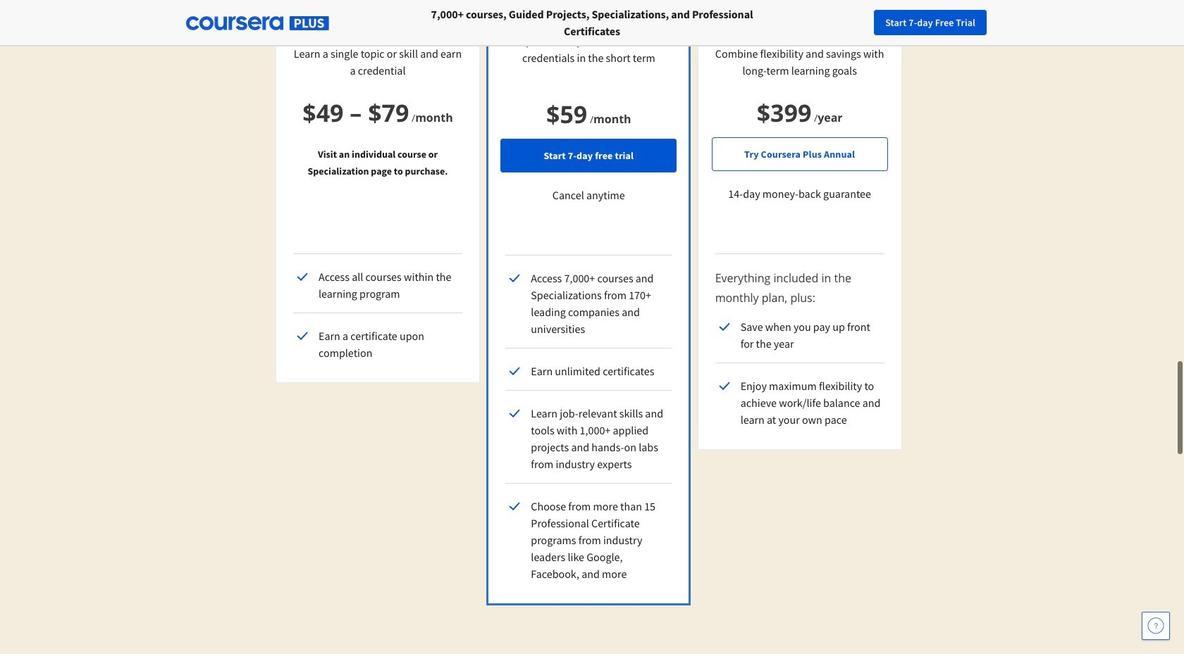 Task type: locate. For each thing, give the bounding box(es) containing it.
None search field
[[194, 9, 532, 37]]

coursera plus image
[[186, 16, 329, 30]]

help center image
[[1148, 618, 1165, 635]]



Task type: vqa. For each thing, say whether or not it's contained in the screenshot.
SEARCH FIELD
yes



